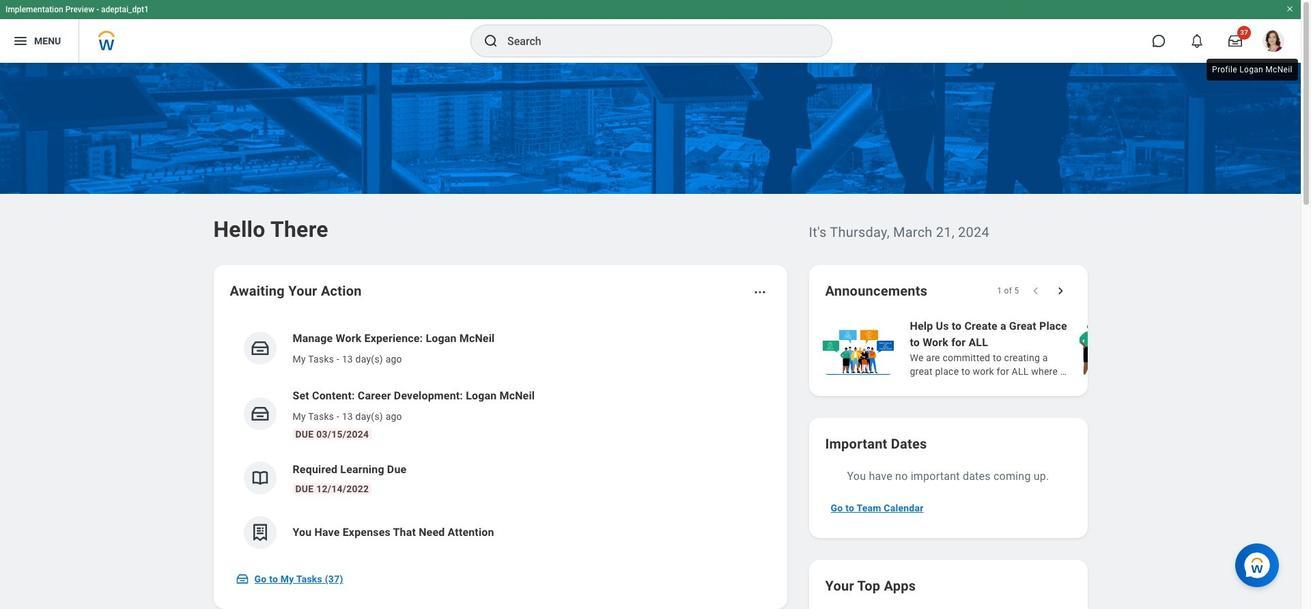 Task type: describe. For each thing, give the bounding box(es) containing it.
inbox image inside list
[[250, 338, 270, 359]]

book open image
[[250, 468, 270, 489]]

notifications large image
[[1191, 34, 1205, 48]]

justify image
[[12, 33, 29, 49]]

inbox image
[[250, 404, 270, 424]]

inbox large image
[[1229, 34, 1243, 48]]

close environment banner image
[[1287, 5, 1295, 13]]

0 horizontal spatial list
[[230, 320, 771, 560]]

dashboard expenses image
[[250, 523, 270, 543]]



Task type: vqa. For each thing, say whether or not it's contained in the screenshot.
MAIN CONTENT
yes



Task type: locate. For each thing, give the bounding box(es) containing it.
tooltip
[[1205, 56, 1301, 83]]

list
[[820, 317, 1312, 380], [230, 320, 771, 560]]

1 horizontal spatial list
[[820, 317, 1312, 380]]

banner
[[0, 0, 1302, 63]]

search image
[[483, 33, 499, 49]]

chevron right small image
[[1054, 284, 1068, 298]]

profile logan mcneil image
[[1263, 30, 1285, 55]]

inbox image
[[250, 338, 270, 359], [235, 573, 249, 586]]

status
[[998, 286, 1020, 297]]

1 vertical spatial inbox image
[[235, 573, 249, 586]]

main content
[[0, 63, 1312, 609]]

chevron left small image
[[1029, 284, 1043, 298]]

0 horizontal spatial inbox image
[[235, 573, 249, 586]]

0 vertical spatial inbox image
[[250, 338, 270, 359]]

1 horizontal spatial inbox image
[[250, 338, 270, 359]]

Search Workday  search field
[[508, 26, 804, 56]]



